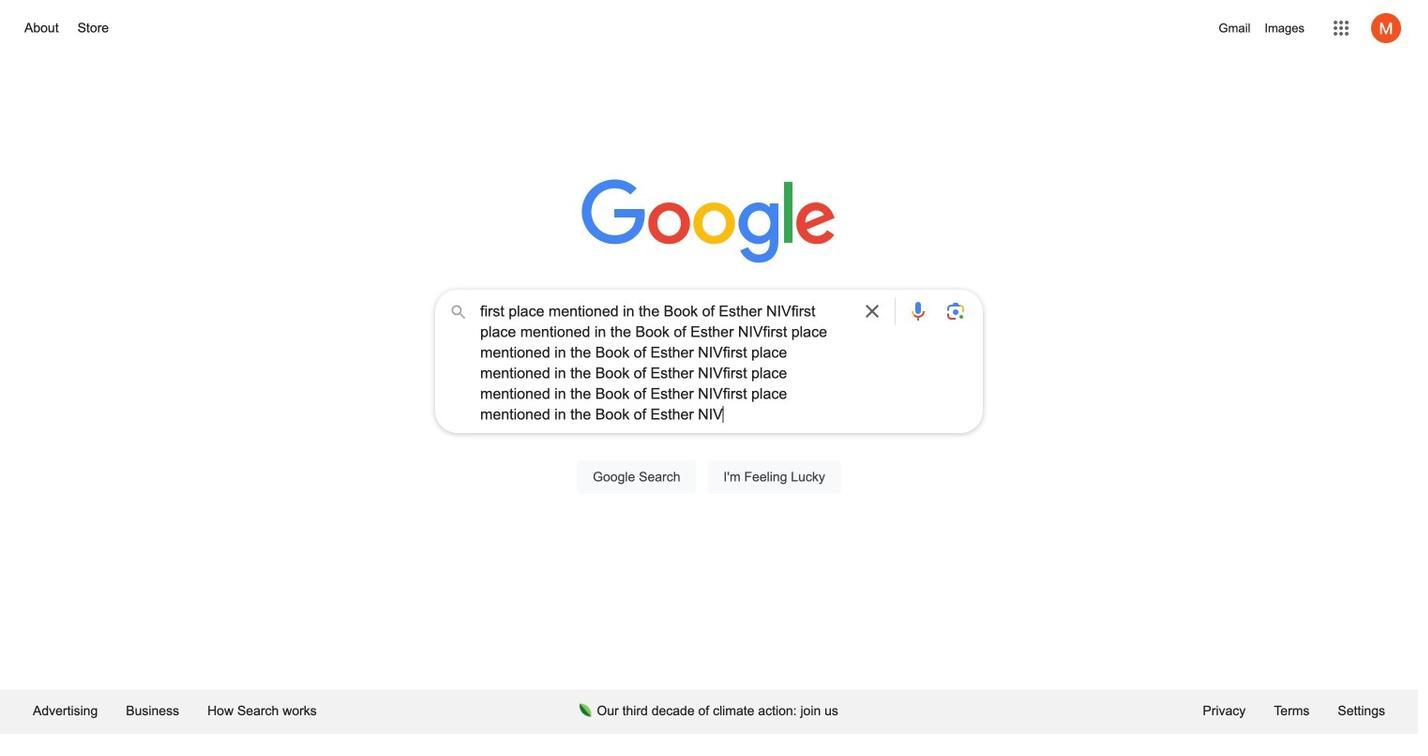 Task type: vqa. For each thing, say whether or not it's contained in the screenshot.
GROCERY in the button
no



Task type: locate. For each thing, give the bounding box(es) containing it.
None search field
[[19, 284, 1399, 516]]



Task type: describe. For each thing, give the bounding box(es) containing it.
google image
[[582, 179, 837, 265]]

search by image image
[[944, 300, 967, 323]]

search by voice image
[[907, 300, 929, 323]]

Search text field
[[480, 301, 850, 425]]



